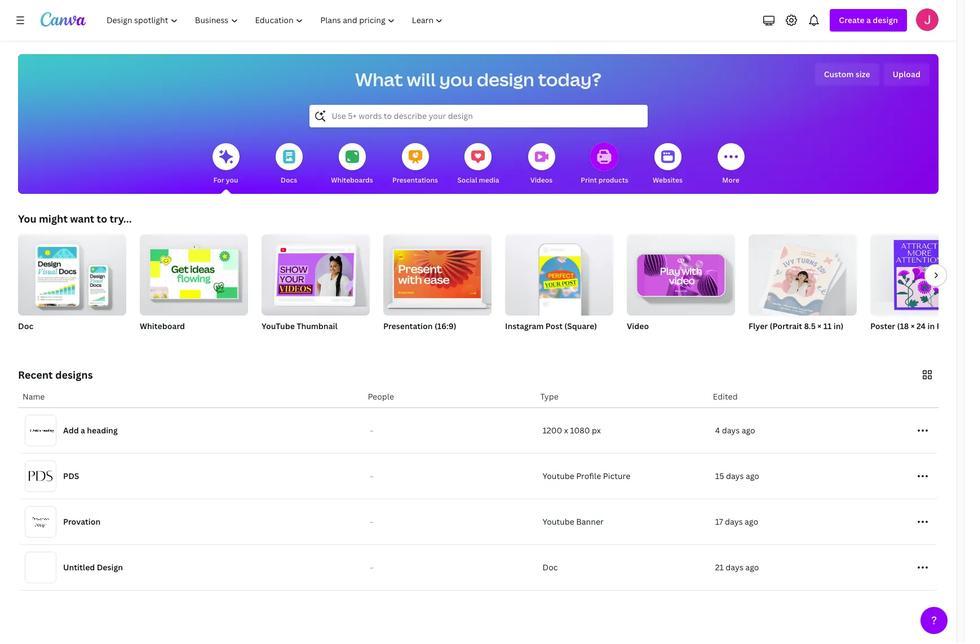 Task type: describe. For each thing, give the bounding box(es) containing it.
poster
[[871, 321, 896, 332]]

presentations
[[392, 175, 438, 185]]

type
[[541, 391, 559, 402]]

px inside video 1920 × 1080 px
[[668, 336, 676, 345]]

17
[[715, 517, 723, 527]]

poster (18 × 24 in portrait) group
[[871, 235, 965, 346]]

picture
[[603, 471, 631, 482]]

doc group
[[18, 230, 126, 346]]

docs
[[281, 175, 297, 185]]

17 days ago
[[715, 517, 758, 527]]

presentation (16:9)
[[383, 321, 457, 332]]

whiteboards
[[331, 175, 373, 185]]

you might want to try...
[[18, 212, 132, 226]]

poster (18 × 24 in portrait
[[871, 321, 965, 332]]

-- for doc
[[370, 565, 374, 571]]

presentation (16:9) group
[[383, 230, 492, 346]]

add
[[63, 425, 79, 436]]

custom size button
[[815, 63, 879, 86]]

print
[[581, 175, 597, 185]]

group for flyer (portrait 8.5 × 11 in)
[[749, 230, 857, 319]]

ago for 4 days ago
[[742, 425, 755, 436]]

pds
[[63, 471, 79, 482]]

(16:9)
[[435, 321, 457, 332]]

for
[[213, 175, 224, 185]]

whiteboard
[[140, 321, 185, 332]]

doc inside 'group'
[[18, 321, 33, 332]]

-- for youtube profile picture
[[370, 474, 374, 479]]

ago for 17 days ago
[[745, 517, 758, 527]]

profile
[[576, 471, 601, 482]]

11
[[824, 321, 832, 332]]

websites
[[653, 175, 683, 185]]

group for instagram post (square)
[[505, 230, 614, 316]]

group for video
[[627, 230, 735, 316]]

days for 21
[[726, 562, 744, 573]]

1 horizontal spatial doc
[[543, 562, 558, 573]]

in
[[928, 321, 935, 332]]

print products button
[[581, 135, 629, 194]]

(18
[[897, 321, 909, 332]]

1920
[[627, 336, 643, 345]]

banner
[[576, 517, 604, 527]]

15 days ago
[[715, 471, 760, 482]]

(square)
[[565, 321, 597, 332]]

15
[[715, 471, 724, 482]]

you
[[18, 212, 37, 226]]

youtube for youtube profile picture
[[543, 471, 574, 482]]

for you
[[213, 175, 238, 185]]

thumbnail
[[297, 321, 338, 332]]

instagram post (square) group
[[505, 230, 614, 346]]

youtube profile picture
[[543, 471, 631, 482]]

create
[[839, 15, 865, 25]]

today?
[[538, 67, 602, 91]]

what
[[355, 67, 403, 91]]

upload
[[893, 69, 921, 80]]

1200 x 1080 px
[[543, 425, 601, 436]]

days for 4
[[722, 425, 740, 436]]

(portrait
[[770, 321, 802, 332]]

whiteboards button
[[331, 135, 373, 194]]

create a design
[[839, 15, 898, 25]]

provation
[[63, 517, 101, 527]]

post
[[546, 321, 563, 332]]

24
[[917, 321, 926, 332]]

days for 17
[[725, 517, 743, 527]]

untitled
[[63, 562, 95, 573]]

1 vertical spatial 1080
[[570, 425, 590, 436]]

name
[[23, 391, 45, 402]]

social
[[458, 175, 477, 185]]

21
[[715, 562, 724, 573]]

size
[[856, 69, 870, 80]]

try...
[[110, 212, 132, 226]]

you inside button
[[226, 175, 238, 185]]

products
[[599, 175, 629, 185]]

youtube thumbnail
[[262, 321, 338, 332]]

x
[[564, 425, 568, 436]]

want
[[70, 212, 94, 226]]

video
[[627, 321, 649, 332]]

group for poster (18 × 24 in portrait
[[871, 235, 965, 316]]

1 horizontal spatial you
[[439, 67, 473, 91]]

8.5
[[804, 321, 816, 332]]

to
[[97, 212, 107, 226]]

a for create
[[867, 15, 871, 25]]

-- for 1200 x 1080 px
[[370, 428, 374, 434]]

designs
[[55, 368, 93, 382]]

media
[[479, 175, 499, 185]]

recent designs
[[18, 368, 93, 382]]

social media button
[[458, 135, 499, 194]]

presentations button
[[392, 135, 438, 194]]

recent
[[18, 368, 53, 382]]



Task type: locate. For each thing, give the bounding box(es) containing it.
-- for youtube banner
[[370, 519, 374, 525]]

docs button
[[275, 135, 303, 194]]

will
[[407, 67, 436, 91]]

youtube
[[262, 321, 295, 332]]

might
[[39, 212, 68, 226]]

more button
[[718, 135, 745, 194]]

a
[[867, 15, 871, 25], [81, 425, 85, 436]]

1 youtube from the top
[[543, 471, 574, 482]]

0 horizontal spatial design
[[477, 67, 534, 91]]

design up 'search' search box
[[477, 67, 534, 91]]

1 horizontal spatial ×
[[818, 321, 822, 332]]

what will you design today?
[[355, 67, 602, 91]]

-
[[370, 428, 372, 434], [372, 428, 374, 434], [370, 474, 372, 479], [372, 474, 374, 479], [370, 519, 372, 525], [372, 519, 374, 525], [370, 565, 372, 571], [372, 565, 374, 571]]

youtube thumbnail group
[[262, 230, 370, 346]]

you
[[439, 67, 473, 91], [226, 175, 238, 185]]

you right for
[[226, 175, 238, 185]]

whiteboard group
[[140, 230, 248, 346]]

1 vertical spatial design
[[477, 67, 534, 91]]

1200
[[543, 425, 562, 436]]

1 horizontal spatial a
[[867, 15, 871, 25]]

create a design button
[[830, 9, 907, 32]]

0 vertical spatial a
[[867, 15, 871, 25]]

×
[[818, 321, 822, 332], [911, 321, 915, 332], [645, 336, 648, 345]]

instagram post (square)
[[505, 321, 597, 332]]

1 horizontal spatial 1080
[[650, 336, 667, 345]]

you right will
[[439, 67, 473, 91]]

1 vertical spatial youtube
[[543, 517, 574, 527]]

design right create
[[873, 15, 898, 25]]

print products
[[581, 175, 629, 185]]

design
[[97, 562, 123, 573]]

add a heading
[[63, 425, 118, 436]]

videos button
[[528, 135, 555, 194]]

youtube for youtube banner
[[543, 517, 574, 527]]

youtube left profile
[[543, 471, 574, 482]]

1 horizontal spatial px
[[668, 336, 676, 345]]

james peterson image
[[916, 8, 939, 31]]

1 horizontal spatial design
[[873, 15, 898, 25]]

days right 17 on the bottom right of page
[[725, 517, 743, 527]]

presentation
[[383, 321, 433, 332]]

0 horizontal spatial px
[[592, 425, 601, 436]]

× left 11
[[818, 321, 822, 332]]

3 -- from the top
[[370, 519, 374, 525]]

group
[[18, 230, 126, 316], [140, 230, 248, 316], [262, 230, 370, 316], [383, 230, 492, 316], [505, 230, 614, 316], [627, 230, 735, 316], [749, 230, 857, 319], [871, 235, 965, 316]]

untitled design
[[63, 562, 123, 573]]

flyer (portrait 8.5 × 11 in) group
[[749, 230, 857, 346]]

None search field
[[309, 105, 648, 127]]

group for whiteboard
[[140, 230, 248, 316]]

1920 × 1080 px button
[[627, 335, 687, 346]]

group for presentation (16:9)
[[383, 230, 492, 316]]

custom size
[[824, 69, 870, 80]]

1080 right x
[[570, 425, 590, 436]]

Search search field
[[332, 105, 625, 127]]

px
[[668, 336, 676, 345], [592, 425, 601, 436]]

0 vertical spatial doc
[[18, 321, 33, 332]]

days right 4
[[722, 425, 740, 436]]

top level navigation element
[[99, 9, 453, 32]]

video 1920 × 1080 px
[[627, 321, 676, 345]]

× inside group
[[818, 321, 822, 332]]

portrait
[[937, 321, 965, 332]]

--
[[370, 428, 374, 434], [370, 474, 374, 479], [370, 519, 374, 525], [370, 565, 374, 571]]

2 -- from the top
[[370, 474, 374, 479]]

youtube banner
[[543, 517, 604, 527]]

videos
[[530, 175, 553, 185]]

design
[[873, 15, 898, 25], [477, 67, 534, 91]]

× for poster (18 × 24 in portrait
[[911, 321, 915, 332]]

0 vertical spatial youtube
[[543, 471, 574, 482]]

doc up recent
[[18, 321, 33, 332]]

0 horizontal spatial doc
[[18, 321, 33, 332]]

ago for 21 days ago
[[746, 562, 759, 573]]

group for youtube thumbnail
[[262, 230, 370, 316]]

0 vertical spatial design
[[873, 15, 898, 25]]

1080 inside video 1920 × 1080 px
[[650, 336, 667, 345]]

0 vertical spatial you
[[439, 67, 473, 91]]

doc
[[18, 321, 33, 332], [543, 562, 558, 573]]

flyer
[[749, 321, 768, 332]]

days right '21'
[[726, 562, 744, 573]]

people
[[368, 391, 394, 402]]

2 horizontal spatial ×
[[911, 321, 915, 332]]

ago for 15 days ago
[[746, 471, 760, 482]]

0 horizontal spatial ×
[[645, 336, 648, 345]]

1080 right 1920
[[650, 336, 667, 345]]

× inside group
[[911, 321, 915, 332]]

1 vertical spatial doc
[[543, 562, 558, 573]]

a inside dropdown button
[[867, 15, 871, 25]]

ago
[[742, 425, 755, 436], [746, 471, 760, 482], [745, 517, 758, 527], [746, 562, 759, 573]]

doc down youtube banner on the bottom of the page
[[543, 562, 558, 573]]

ago right 17 on the bottom right of page
[[745, 517, 758, 527]]

design inside create a design dropdown button
[[873, 15, 898, 25]]

1 vertical spatial you
[[226, 175, 238, 185]]

for you button
[[212, 135, 239, 194]]

ago right '21'
[[746, 562, 759, 573]]

1 -- from the top
[[370, 428, 374, 434]]

instagram
[[505, 321, 544, 332]]

× right 1920
[[645, 336, 648, 345]]

custom
[[824, 69, 854, 80]]

× left 24
[[911, 321, 915, 332]]

heading
[[87, 425, 118, 436]]

0 vertical spatial 1080
[[650, 336, 667, 345]]

0 horizontal spatial you
[[226, 175, 238, 185]]

youtube
[[543, 471, 574, 482], [543, 517, 574, 527]]

video group
[[627, 230, 735, 346]]

youtube left banner
[[543, 517, 574, 527]]

websites button
[[653, 135, 683, 194]]

4 days ago
[[715, 425, 755, 436]]

in)
[[834, 321, 844, 332]]

a right create
[[867, 15, 871, 25]]

a right the add
[[81, 425, 85, 436]]

days for 15
[[726, 471, 744, 482]]

1 vertical spatial px
[[592, 425, 601, 436]]

1080
[[650, 336, 667, 345], [570, 425, 590, 436]]

px right x
[[592, 425, 601, 436]]

21 days ago
[[715, 562, 759, 573]]

a for add
[[81, 425, 85, 436]]

upload button
[[884, 63, 930, 86]]

2 youtube from the top
[[543, 517, 574, 527]]

1 vertical spatial a
[[81, 425, 85, 436]]

4 -- from the top
[[370, 565, 374, 571]]

× for video 1920 × 1080 px
[[645, 336, 648, 345]]

ago right 15
[[746, 471, 760, 482]]

ago right 4
[[742, 425, 755, 436]]

more
[[723, 175, 740, 185]]

0 vertical spatial px
[[668, 336, 676, 345]]

4
[[715, 425, 720, 436]]

days
[[722, 425, 740, 436], [726, 471, 744, 482], [725, 517, 743, 527], [726, 562, 744, 573]]

× inside video 1920 × 1080 px
[[645, 336, 648, 345]]

flyer (portrait 8.5 × 11 in)
[[749, 321, 844, 332]]

edited
[[713, 391, 738, 402]]

social media
[[458, 175, 499, 185]]

0 horizontal spatial a
[[81, 425, 85, 436]]

0 horizontal spatial 1080
[[570, 425, 590, 436]]

px right 1920
[[668, 336, 676, 345]]

days right 15
[[726, 471, 744, 482]]



Task type: vqa. For each thing, say whether or not it's contained in the screenshot.


